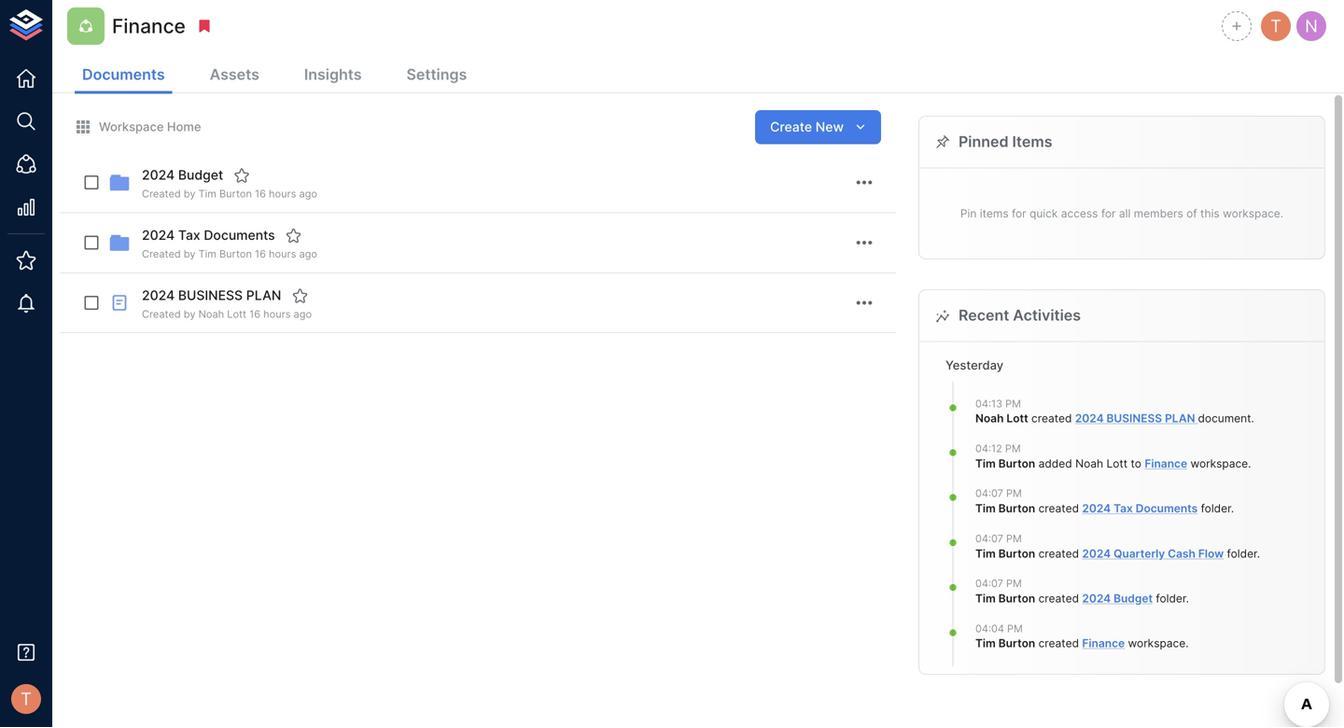 Task type: vqa. For each thing, say whether or not it's contained in the screenshot.
Memo For Acme
no



Task type: describe. For each thing, give the bounding box(es) containing it.
. inside 04:04 pm tim burton created finance workspace .
[[1186, 637, 1189, 651]]

lott inside the 04:12 pm tim burton added noah lott to finance workspace .
[[1107, 457, 1128, 471]]

favorite image for 2024 tax documents
[[285, 227, 302, 244]]

pm for 2024 quarterly cash flow
[[1007, 533, 1022, 545]]

04:07 pm tim burton created 2024 quarterly cash flow folder .
[[976, 533, 1261, 561]]

burton for documents
[[999, 502, 1036, 516]]

this
[[1201, 207, 1220, 220]]

t for the rightmost t button
[[1271, 16, 1282, 36]]

burton for to
[[999, 457, 1036, 471]]

2024 inside 04:07 pm tim burton created 2024 budget folder .
[[1083, 592, 1111, 606]]

2024 inside 04:13 pm noah lott created 2024 business plan document .
[[1076, 412, 1104, 426]]

created for finance
[[1039, 637, 1080, 651]]

n
[[1306, 16, 1318, 36]]

0 horizontal spatial finance
[[112, 14, 186, 38]]

04:13 pm noah lott created 2024 business plan document .
[[976, 398, 1255, 426]]

workspace home
[[99, 119, 201, 134]]

0 vertical spatial hours
[[269, 188, 296, 200]]

04:07 pm tim burton created 2024 tax documents folder .
[[976, 488, 1235, 516]]

pm for finance
[[1008, 623, 1023, 635]]

added
[[1039, 457, 1073, 471]]

finance inside 04:04 pm tim burton created finance workspace .
[[1083, 637, 1125, 651]]

created for 2024 quarterly cash flow
[[1039, 547, 1080, 561]]

04:07 pm tim burton created 2024 budget folder .
[[976, 578, 1190, 606]]

hours for documents
[[269, 248, 296, 260]]

recent activities
[[959, 306, 1081, 325]]

created for business
[[142, 308, 181, 320]]

documents inside 04:07 pm tim burton created 2024 tax documents folder .
[[1136, 502, 1198, 516]]

plan inside 04:13 pm noah lott created 2024 business plan document .
[[1165, 412, 1196, 426]]

yesterday
[[946, 358, 1004, 373]]

2024 down "2024 budget"
[[142, 227, 175, 243]]

tax inside 04:07 pm tim burton created 2024 tax documents folder .
[[1114, 502, 1133, 516]]

2024 budget
[[142, 167, 223, 183]]

created by tim burton 16 hours ago for budget
[[142, 188, 317, 200]]

folder inside 04:07 pm tim burton created 2024 budget folder .
[[1156, 592, 1187, 606]]

activities
[[1013, 306, 1081, 325]]

workspace inside the 04:12 pm tim burton added noah lott to finance workspace .
[[1191, 457, 1249, 471]]

noah inside the 04:12 pm tim burton added noah lott to finance workspace .
[[1076, 457, 1104, 471]]

insights link
[[297, 58, 369, 94]]

create new
[[771, 119, 844, 135]]

pm for 2024 business plan
[[1006, 398, 1022, 410]]

2024 inside 04:07 pm tim burton created 2024 tax documents folder .
[[1083, 502, 1111, 516]]

burton for cash
[[999, 547, 1036, 561]]

workspace inside 04:04 pm tim burton created finance workspace .
[[1129, 637, 1186, 651]]

workspace
[[99, 119, 164, 134]]

created for 2024 business plan
[[1032, 412, 1072, 426]]

0 horizontal spatial business
[[178, 288, 243, 303]]

workspace home link
[[75, 119, 201, 135]]

0 vertical spatial tax
[[178, 227, 200, 243]]

to
[[1131, 457, 1142, 471]]

pin items for quick access for all members of this workspace.
[[961, 207, 1284, 220]]

burton for .
[[999, 637, 1036, 651]]

. inside the 04:12 pm tim burton added noah lott to finance workspace .
[[1249, 457, 1252, 471]]

noah for 16
[[199, 308, 224, 320]]

tim for to
[[976, 457, 996, 471]]

pinned
[[959, 133, 1009, 151]]

04:07 for 2024 budget
[[976, 578, 1004, 590]]

settings
[[407, 65, 467, 84]]

04:12 pm tim burton added noah lott to finance workspace .
[[976, 443, 1252, 471]]

16 for 2024 business plan
[[249, 308, 261, 320]]

favorite image for 2024 budget
[[234, 167, 250, 184]]

created for tax
[[142, 248, 181, 260]]

04:13
[[976, 398, 1003, 410]]

1 vertical spatial finance link
[[1083, 637, 1125, 651]]

. inside 04:07 pm tim burton created 2024 quarterly cash flow folder .
[[1258, 547, 1261, 561]]

create
[[771, 119, 813, 135]]

2024 business plan link
[[1076, 412, 1199, 426]]

n button
[[1294, 8, 1330, 44]]

04:12
[[976, 443, 1003, 455]]

2024 tax documents link
[[1083, 502, 1198, 516]]

documents link
[[75, 58, 172, 94]]

members
[[1134, 207, 1184, 220]]

created by tim burton 16 hours ago for tax
[[142, 248, 317, 260]]

workspace.
[[1223, 207, 1284, 220]]

0 horizontal spatial budget
[[178, 167, 223, 183]]

budget inside 04:07 pm tim burton created 2024 budget folder .
[[1114, 592, 1153, 606]]

pin
[[961, 207, 977, 220]]

finance inside the 04:12 pm tim burton added noah lott to finance workspace .
[[1145, 457, 1188, 471]]

ago for documents
[[299, 248, 317, 260]]

2024 quarterly cash flow link
[[1083, 547, 1224, 561]]



Task type: locate. For each thing, give the bounding box(es) containing it.
1 vertical spatial plan
[[1165, 412, 1196, 426]]

0 vertical spatial business
[[178, 288, 243, 303]]

2 vertical spatial noah
[[1076, 457, 1104, 471]]

for left quick
[[1012, 207, 1027, 220]]

created down added
[[1039, 502, 1080, 516]]

create new button
[[756, 110, 882, 144]]

1 vertical spatial 16
[[255, 248, 266, 260]]

1 horizontal spatial business
[[1107, 412, 1163, 426]]

1 horizontal spatial favorite image
[[285, 227, 302, 244]]

3 by from the top
[[184, 308, 196, 320]]

2 vertical spatial 16
[[249, 308, 261, 320]]

tax down "2024 budget"
[[178, 227, 200, 243]]

pm inside 04:07 pm tim burton created 2024 tax documents folder .
[[1007, 488, 1022, 500]]

pm for 2024 budget
[[1007, 578, 1022, 590]]

0 horizontal spatial t button
[[6, 679, 47, 720]]

finance left remove bookmark image
[[112, 14, 186, 38]]

t
[[1271, 16, 1282, 36], [21, 689, 32, 710]]

plan
[[246, 288, 281, 303], [1165, 412, 1196, 426]]

burton for folder
[[999, 592, 1036, 606]]

2 vertical spatial folder
[[1156, 592, 1187, 606]]

2024 up 04:04 pm tim burton created finance workspace .
[[1083, 592, 1111, 606]]

favorite image up favorite image
[[285, 227, 302, 244]]

burton inside 04:07 pm tim burton created 2024 quarterly cash flow folder .
[[999, 547, 1036, 561]]

pm inside 04:13 pm noah lott created 2024 business plan document .
[[1006, 398, 1022, 410]]

all
[[1120, 207, 1131, 220]]

tim inside 04:07 pm tim burton created 2024 quarterly cash flow folder .
[[976, 547, 996, 561]]

2 created from the top
[[142, 248, 181, 260]]

created for 2024 budget
[[1039, 592, 1080, 606]]

created
[[142, 188, 181, 200], [142, 248, 181, 260], [142, 308, 181, 320]]

0 vertical spatial folder
[[1201, 502, 1232, 516]]

assets link
[[202, 58, 267, 94]]

0 vertical spatial plan
[[246, 288, 281, 303]]

0 vertical spatial by
[[184, 188, 196, 200]]

04:07
[[976, 488, 1004, 500], [976, 533, 1004, 545], [976, 578, 1004, 590]]

pm inside the 04:12 pm tim burton added noah lott to finance workspace .
[[1006, 443, 1021, 455]]

0 vertical spatial t button
[[1259, 8, 1294, 44]]

0 vertical spatial budget
[[178, 167, 223, 183]]

0 vertical spatial 16
[[255, 188, 266, 200]]

2024 tax documents
[[142, 227, 275, 243]]

0 vertical spatial created
[[142, 188, 181, 200]]

settings link
[[399, 58, 475, 94]]

folder inside 04:07 pm tim burton created 2024 quarterly cash flow folder .
[[1228, 547, 1258, 561]]

created inside 04:13 pm noah lott created 2024 business plan document .
[[1032, 412, 1072, 426]]

created by tim burton 16 hours ago
[[142, 188, 317, 200], [142, 248, 317, 260]]

16 for 2024 tax documents
[[255, 248, 266, 260]]

1 horizontal spatial plan
[[1165, 412, 1196, 426]]

business
[[178, 288, 243, 303], [1107, 412, 1163, 426]]

1 vertical spatial created
[[142, 248, 181, 260]]

burton inside 04:04 pm tim burton created finance workspace .
[[999, 637, 1036, 651]]

business up the 04:12 pm tim burton added noah lott to finance workspace .
[[1107, 412, 1163, 426]]

cash
[[1168, 547, 1196, 561]]

by down the 2024 business plan
[[184, 308, 196, 320]]

0 horizontal spatial documents
[[82, 65, 165, 84]]

2 for from the left
[[1102, 207, 1116, 220]]

2024 up 04:07 pm tim burton created 2024 budget folder .
[[1083, 547, 1111, 561]]

documents up the 2024 business plan
[[204, 227, 275, 243]]

created
[[1032, 412, 1072, 426], [1039, 502, 1080, 516], [1039, 547, 1080, 561], [1039, 592, 1080, 606], [1039, 637, 1080, 651]]

hours
[[269, 188, 296, 200], [269, 248, 296, 260], [263, 308, 291, 320]]

0 vertical spatial noah
[[199, 308, 224, 320]]

hours for plan
[[263, 308, 291, 320]]

finance down 2024 budget link
[[1083, 637, 1125, 651]]

favorite image
[[234, 167, 250, 184], [285, 227, 302, 244]]

2024 inside 04:07 pm tim burton created 2024 quarterly cash flow folder .
[[1083, 547, 1111, 561]]

tim
[[199, 188, 217, 200], [199, 248, 217, 260], [976, 457, 996, 471], [976, 502, 996, 516], [976, 547, 996, 561], [976, 592, 996, 606], [976, 637, 996, 651]]

2 vertical spatial 04:07
[[976, 578, 1004, 590]]

2024 up the 04:12 pm tim burton added noah lott to finance workspace .
[[1076, 412, 1104, 426]]

tim inside the 04:12 pm tim burton added noah lott to finance workspace .
[[976, 457, 996, 471]]

ago
[[299, 188, 317, 200], [299, 248, 317, 260], [294, 308, 312, 320]]

1 vertical spatial business
[[1107, 412, 1163, 426]]

lott for 16
[[227, 308, 247, 320]]

noah right added
[[1076, 457, 1104, 471]]

noah for created
[[976, 412, 1004, 426]]

created for budget
[[142, 188, 181, 200]]

finance link down 2024 budget link
[[1083, 637, 1125, 651]]

items
[[980, 207, 1009, 220]]

1 for from the left
[[1012, 207, 1027, 220]]

1 vertical spatial noah
[[976, 412, 1004, 426]]

business inside 04:13 pm noah lott created 2024 business plan document .
[[1107, 412, 1163, 426]]

pinned items
[[959, 133, 1053, 151]]

finance right to
[[1145, 457, 1188, 471]]

documents up 2024 quarterly cash flow link
[[1136, 502, 1198, 516]]

document
[[1199, 412, 1252, 426]]

2 vertical spatial lott
[[1107, 457, 1128, 471]]

1 horizontal spatial t
[[1271, 16, 1282, 36]]

. inside 04:07 pm tim burton created 2024 budget folder .
[[1187, 592, 1190, 606]]

folder inside 04:07 pm tim burton created 2024 tax documents folder .
[[1201, 502, 1232, 516]]

04:04 pm tim burton created finance workspace .
[[976, 623, 1189, 651]]

folder
[[1201, 502, 1232, 516], [1228, 547, 1258, 561], [1156, 592, 1187, 606]]

workspace down document
[[1191, 457, 1249, 471]]

created down 2024 tax documents
[[142, 248, 181, 260]]

2 horizontal spatial lott
[[1107, 457, 1128, 471]]

1 created from the top
[[142, 188, 181, 200]]

04:04
[[976, 623, 1005, 635]]

created up 04:04 pm tim burton created finance workspace .
[[1039, 592, 1080, 606]]

2024 business plan
[[142, 288, 281, 303]]

04:07 inside 04:07 pm tim burton created 2024 tax documents folder .
[[976, 488, 1004, 500]]

16 down the 2024 business plan
[[249, 308, 261, 320]]

budget down quarterly
[[1114, 592, 1153, 606]]

burton inside 04:07 pm tim burton created 2024 tax documents folder .
[[999, 502, 1036, 516]]

0 horizontal spatial favorite image
[[234, 167, 250, 184]]

tim inside 04:07 pm tim burton created 2024 tax documents folder .
[[976, 502, 996, 516]]

quick
[[1030, 207, 1058, 220]]

burton inside the 04:12 pm tim burton added noah lott to finance workspace .
[[999, 457, 1036, 471]]

0 horizontal spatial t
[[21, 689, 32, 710]]

1 horizontal spatial finance
[[1083, 637, 1125, 651]]

created for 2024 tax documents
[[1039, 502, 1080, 516]]

2 by from the top
[[184, 248, 196, 260]]

created inside 04:07 pm tim burton created 2024 tax documents folder .
[[1039, 502, 1080, 516]]

04:07 inside 04:07 pm tim burton created 2024 quarterly cash flow folder .
[[976, 533, 1004, 545]]

tim for .
[[976, 637, 996, 651]]

noah inside 04:13 pm noah lott created 2024 business plan document .
[[976, 412, 1004, 426]]

created down "2024 budget"
[[142, 188, 181, 200]]

created inside 04:07 pm tim burton created 2024 budget folder .
[[1039, 592, 1080, 606]]

1 vertical spatial hours
[[269, 248, 296, 260]]

0 vertical spatial t
[[1271, 16, 1282, 36]]

0 vertical spatial documents
[[82, 65, 165, 84]]

0 horizontal spatial tax
[[178, 227, 200, 243]]

. inside 04:13 pm noah lott created 2024 business plan document .
[[1252, 412, 1255, 426]]

created down 04:07 pm tim burton created 2024 budget folder .
[[1039, 637, 1080, 651]]

1 vertical spatial documents
[[204, 227, 275, 243]]

tim for folder
[[976, 592, 996, 606]]

hours down the 2024 business plan
[[263, 308, 291, 320]]

lott for created
[[1007, 412, 1029, 426]]

created up 04:07 pm tim burton created 2024 budget folder .
[[1039, 547, 1080, 561]]

plan left favorite image
[[246, 288, 281, 303]]

t for t button to the left
[[21, 689, 32, 710]]

1 vertical spatial t
[[21, 689, 32, 710]]

1 horizontal spatial documents
[[204, 227, 275, 243]]

1 vertical spatial workspace
[[1129, 637, 1186, 651]]

by down "2024 budget"
[[184, 188, 196, 200]]

pm inside 04:07 pm tim burton created 2024 budget folder .
[[1007, 578, 1022, 590]]

by down 2024 tax documents
[[184, 248, 196, 260]]

items
[[1013, 133, 1053, 151]]

hours up 2024 tax documents
[[269, 188, 296, 200]]

04:07 for 2024 tax documents
[[976, 488, 1004, 500]]

created inside 04:04 pm tim burton created finance workspace .
[[1039, 637, 1080, 651]]

new
[[816, 119, 844, 135]]

tim inside 04:04 pm tim burton created finance workspace .
[[976, 637, 996, 651]]

2 vertical spatial created
[[142, 308, 181, 320]]

2024 up 04:07 pm tim burton created 2024 quarterly cash flow folder .
[[1083, 502, 1111, 516]]

2024 budget link
[[1083, 592, 1153, 606]]

budget
[[178, 167, 223, 183], [1114, 592, 1153, 606]]

1 04:07 from the top
[[976, 488, 1004, 500]]

1 horizontal spatial budget
[[1114, 592, 1153, 606]]

0 vertical spatial 04:07
[[976, 488, 1004, 500]]

1 vertical spatial ago
[[299, 248, 317, 260]]

0 vertical spatial ago
[[299, 188, 317, 200]]

3 created from the top
[[142, 308, 181, 320]]

insights
[[304, 65, 362, 84]]

1 vertical spatial tax
[[1114, 502, 1133, 516]]

1 vertical spatial folder
[[1228, 547, 1258, 561]]

recent
[[959, 306, 1010, 325]]

flow
[[1199, 547, 1224, 561]]

folder down cash at the right
[[1156, 592, 1187, 606]]

for left all
[[1102, 207, 1116, 220]]

0 horizontal spatial plan
[[246, 288, 281, 303]]

business up created by noah lott 16 hours ago
[[178, 288, 243, 303]]

1 created by tim burton 16 hours ago from the top
[[142, 188, 317, 200]]

2 04:07 from the top
[[976, 533, 1004, 545]]

0 horizontal spatial lott
[[227, 308, 247, 320]]

folder up flow
[[1201, 502, 1232, 516]]

ago for plan
[[294, 308, 312, 320]]

burton inside 04:07 pm tim burton created 2024 budget folder .
[[999, 592, 1036, 606]]

by for tax
[[184, 248, 196, 260]]

favorite image
[[292, 287, 309, 304]]

. inside 04:07 pm tim burton created 2024 tax documents folder .
[[1232, 502, 1235, 516]]

16 up 2024 tax documents
[[255, 188, 266, 200]]

burton
[[219, 188, 252, 200], [219, 248, 252, 260], [999, 457, 1036, 471], [999, 502, 1036, 516], [999, 547, 1036, 561], [999, 592, 1036, 606], [999, 637, 1036, 651]]

plan left document
[[1165, 412, 1196, 426]]

tim inside 04:07 pm tim burton created 2024 budget folder .
[[976, 592, 996, 606]]

folder right flow
[[1228, 547, 1258, 561]]

quarterly
[[1114, 547, 1166, 561]]

2 vertical spatial ago
[[294, 308, 312, 320]]

pm inside 04:04 pm tim burton created finance workspace .
[[1008, 623, 1023, 635]]

created by tim burton 16 hours ago down 2024 tax documents
[[142, 248, 317, 260]]

2024 down workspace home on the left top of page
[[142, 167, 175, 183]]

access
[[1062, 207, 1099, 220]]

noah down 04:13
[[976, 412, 1004, 426]]

created up added
[[1032, 412, 1072, 426]]

0 vertical spatial favorite image
[[234, 167, 250, 184]]

0 vertical spatial workspace
[[1191, 457, 1249, 471]]

04:07 inside 04:07 pm tim burton created 2024 budget folder .
[[976, 578, 1004, 590]]

16
[[255, 188, 266, 200], [255, 248, 266, 260], [249, 308, 261, 320]]

1 vertical spatial 04:07
[[976, 533, 1004, 545]]

tim for cash
[[976, 547, 996, 561]]

1 by from the top
[[184, 188, 196, 200]]

for
[[1012, 207, 1027, 220], [1102, 207, 1116, 220]]

budget down home
[[178, 167, 223, 183]]

created down the 2024 business plan
[[142, 308, 181, 320]]

of
[[1187, 207, 1198, 220]]

2024
[[142, 167, 175, 183], [142, 227, 175, 243], [142, 288, 175, 303], [1076, 412, 1104, 426], [1083, 502, 1111, 516], [1083, 547, 1111, 561], [1083, 592, 1111, 606]]

1 vertical spatial t button
[[6, 679, 47, 720]]

tax
[[178, 227, 200, 243], [1114, 502, 1133, 516]]

1 vertical spatial lott
[[1007, 412, 1029, 426]]

1 horizontal spatial noah
[[976, 412, 1004, 426]]

1 vertical spatial created by tim burton 16 hours ago
[[142, 248, 317, 260]]

tax up 04:07 pm tim burton created 2024 quarterly cash flow folder .
[[1114, 502, 1133, 516]]

noah
[[199, 308, 224, 320], [976, 412, 1004, 426], [1076, 457, 1104, 471]]

1 horizontal spatial tax
[[1114, 502, 1133, 516]]

by for budget
[[184, 188, 196, 200]]

16 down 2024 tax documents
[[255, 248, 266, 260]]

0 horizontal spatial workspace
[[1129, 637, 1186, 651]]

created by tim burton 16 hours ago up 2024 tax documents
[[142, 188, 317, 200]]

workspace
[[1191, 457, 1249, 471], [1129, 637, 1186, 651]]

2 horizontal spatial documents
[[1136, 502, 1198, 516]]

noah down the 2024 business plan
[[199, 308, 224, 320]]

1 vertical spatial budget
[[1114, 592, 1153, 606]]

2 horizontal spatial noah
[[1076, 457, 1104, 471]]

16 for 2024 budget
[[255, 188, 266, 200]]

2 horizontal spatial finance
[[1145, 457, 1188, 471]]

by
[[184, 188, 196, 200], [184, 248, 196, 260], [184, 308, 196, 320]]

0 horizontal spatial for
[[1012, 207, 1027, 220]]

workspace down 2024 budget link
[[1129, 637, 1186, 651]]

2 vertical spatial by
[[184, 308, 196, 320]]

1 horizontal spatial workspace
[[1191, 457, 1249, 471]]

.
[[1252, 412, 1255, 426], [1249, 457, 1252, 471], [1232, 502, 1235, 516], [1258, 547, 1261, 561], [1187, 592, 1190, 606], [1186, 637, 1189, 651]]

2 vertical spatial finance
[[1083, 637, 1125, 651]]

assets
[[210, 65, 259, 84]]

2 created by tim burton 16 hours ago from the top
[[142, 248, 317, 260]]

1 vertical spatial favorite image
[[285, 227, 302, 244]]

2024 up created by noah lott 16 hours ago
[[142, 288, 175, 303]]

0 vertical spatial finance link
[[1145, 457, 1188, 471]]

pm
[[1006, 398, 1022, 410], [1006, 443, 1021, 455], [1007, 488, 1022, 500], [1007, 533, 1022, 545], [1007, 578, 1022, 590], [1008, 623, 1023, 635]]

favorite image right "2024 budget"
[[234, 167, 250, 184]]

2 vertical spatial documents
[[1136, 502, 1198, 516]]

finance link
[[1145, 457, 1188, 471], [1083, 637, 1125, 651]]

1 vertical spatial by
[[184, 248, 196, 260]]

finance link right to
[[1145, 457, 1188, 471]]

1 horizontal spatial for
[[1102, 207, 1116, 220]]

remove bookmark image
[[196, 18, 213, 35]]

0 horizontal spatial finance link
[[1083, 637, 1125, 651]]

home
[[167, 119, 201, 134]]

finance
[[112, 14, 186, 38], [1145, 457, 1188, 471], [1083, 637, 1125, 651]]

documents
[[82, 65, 165, 84], [204, 227, 275, 243], [1136, 502, 1198, 516]]

3 04:07 from the top
[[976, 578, 1004, 590]]

lott inside 04:13 pm noah lott created 2024 business plan document .
[[1007, 412, 1029, 426]]

0 vertical spatial finance
[[112, 14, 186, 38]]

t button
[[1259, 8, 1294, 44], [6, 679, 47, 720]]

hours up favorite image
[[269, 248, 296, 260]]

pm inside 04:07 pm tim burton created 2024 quarterly cash flow folder .
[[1007, 533, 1022, 545]]

1 horizontal spatial lott
[[1007, 412, 1029, 426]]

created inside 04:07 pm tim burton created 2024 quarterly cash flow folder .
[[1039, 547, 1080, 561]]

0 horizontal spatial noah
[[199, 308, 224, 320]]

tim for documents
[[976, 502, 996, 516]]

pm for 2024 tax documents
[[1007, 488, 1022, 500]]

1 horizontal spatial finance link
[[1145, 457, 1188, 471]]

2 vertical spatial hours
[[263, 308, 291, 320]]

04:07 for 2024 quarterly cash flow
[[976, 533, 1004, 545]]

created by noah lott 16 hours ago
[[142, 308, 312, 320]]

1 vertical spatial finance
[[1145, 457, 1188, 471]]

lott
[[227, 308, 247, 320], [1007, 412, 1029, 426], [1107, 457, 1128, 471]]

0 vertical spatial created by tim burton 16 hours ago
[[142, 188, 317, 200]]

documents up 'workspace' on the top
[[82, 65, 165, 84]]

1 horizontal spatial t button
[[1259, 8, 1294, 44]]

0 vertical spatial lott
[[227, 308, 247, 320]]

by for business
[[184, 308, 196, 320]]



